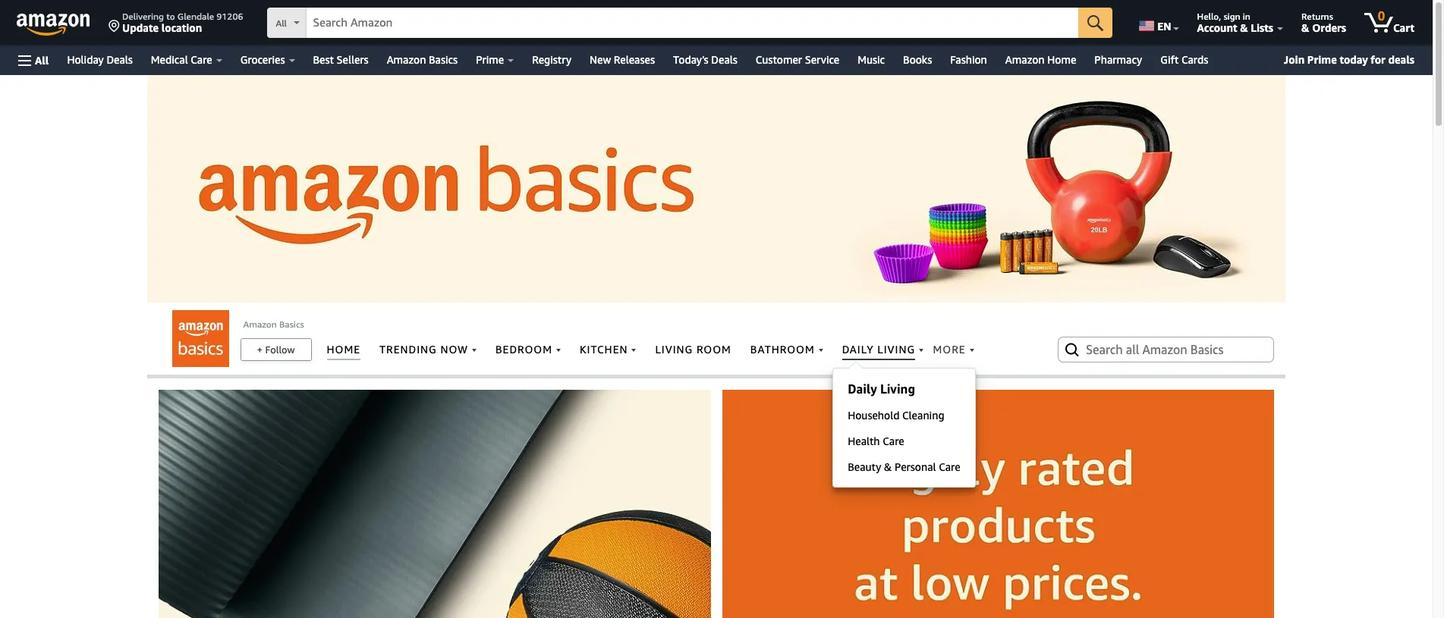Task type: vqa. For each thing, say whether or not it's contained in the screenshot.
Gift Cards
yes



Task type: describe. For each thing, give the bounding box(es) containing it.
cards
[[1182, 53, 1208, 66]]

today's deals
[[673, 53, 738, 66]]

delivering to glendale 91206 update location
[[122, 11, 243, 34]]

home
[[1048, 53, 1076, 66]]

amazon home link
[[996, 49, 1086, 71]]

deals for today's deals
[[711, 53, 738, 66]]

amazon for the amazon home link
[[1005, 53, 1045, 66]]

best sellers
[[313, 53, 369, 66]]

fashion
[[950, 53, 987, 66]]

for
[[1371, 53, 1386, 66]]

service
[[805, 53, 839, 66]]

+ follow button
[[241, 339, 311, 360]]

0 horizontal spatial basics
[[279, 319, 304, 330]]

amazon home
[[1005, 53, 1076, 66]]

navigation navigation
[[0, 0, 1433, 75]]

today
[[1340, 53, 1368, 66]]

books link
[[894, 49, 941, 71]]

basics inside "link"
[[429, 53, 458, 66]]

all inside search field
[[276, 17, 287, 29]]

deals
[[1388, 53, 1415, 66]]

+ follow
[[257, 344, 295, 356]]

Search all Amazon Basics search field
[[1086, 337, 1249, 363]]

to
[[166, 11, 175, 22]]

search image
[[1063, 341, 1081, 359]]

returns & orders
[[1302, 11, 1346, 34]]

releases
[[614, 53, 655, 66]]

books
[[903, 53, 932, 66]]

groceries link
[[231, 49, 304, 71]]

hello,
[[1197, 11, 1221, 22]]

glendale
[[177, 11, 214, 22]]

best sellers link
[[304, 49, 378, 71]]

0 horizontal spatial amazon basics
[[243, 319, 304, 330]]

new releases link
[[581, 49, 664, 71]]

delivering
[[122, 11, 164, 22]]

new
[[590, 53, 611, 66]]

en
[[1157, 20, 1171, 33]]

registry link
[[523, 49, 581, 71]]

0 horizontal spatial amazon
[[243, 319, 277, 330]]

care
[[191, 53, 212, 66]]

join prime today for deals
[[1284, 53, 1415, 66]]

en link
[[1130, 4, 1186, 42]]

holiday
[[67, 53, 104, 66]]

today's
[[673, 53, 709, 66]]

amazon image
[[17, 14, 90, 36]]

prime inside 'prime' link
[[476, 53, 504, 66]]

music link
[[849, 49, 894, 71]]

+
[[257, 344, 263, 356]]

amazon basics inside navigation navigation
[[387, 53, 458, 66]]

fashion link
[[941, 49, 996, 71]]

Search Amazon text field
[[307, 8, 1079, 37]]

account & lists
[[1197, 21, 1274, 34]]

amazon basics logo image
[[172, 310, 229, 367]]



Task type: locate. For each thing, give the bounding box(es) containing it.
amazon inside "link"
[[387, 53, 426, 66]]

deals inside today's deals link
[[711, 53, 738, 66]]

amazon up +
[[243, 319, 277, 330]]

best
[[313, 53, 334, 66]]

& for account
[[1240, 21, 1248, 34]]

customer service link
[[747, 49, 849, 71]]

0 vertical spatial amazon basics
[[387, 53, 458, 66]]

& left orders
[[1302, 21, 1310, 34]]

returns
[[1302, 11, 1333, 22]]

sign
[[1224, 11, 1241, 22]]

registry
[[532, 53, 571, 66]]

2 & from the left
[[1302, 21, 1310, 34]]

all button
[[11, 46, 56, 75]]

lists
[[1251, 21, 1274, 34]]

basics up follow
[[279, 319, 304, 330]]

& left lists
[[1240, 21, 1248, 34]]

deals
[[107, 53, 133, 66], [711, 53, 738, 66]]

0 horizontal spatial deals
[[107, 53, 133, 66]]

amazon left home
[[1005, 53, 1045, 66]]

0
[[1378, 8, 1385, 24]]

deals inside holiday deals link
[[107, 53, 133, 66]]

location
[[161, 21, 202, 34]]

amazon basics right sellers
[[387, 53, 458, 66]]

prime left registry on the left of the page
[[476, 53, 504, 66]]

in
[[1243, 11, 1251, 22]]

gift cards link
[[1151, 49, 1227, 71]]

amazon basics link right sellers
[[378, 49, 467, 71]]

holiday deals
[[67, 53, 133, 66]]

all inside button
[[35, 54, 49, 66]]

all up groceries link
[[276, 17, 287, 29]]

amazon right sellers
[[387, 53, 426, 66]]

sellers
[[337, 53, 369, 66]]

0 horizontal spatial amazon basics link
[[243, 319, 304, 330]]

customer
[[756, 53, 802, 66]]

basics
[[429, 53, 458, 66], [279, 319, 304, 330]]

pharmacy
[[1095, 53, 1142, 66]]

new releases
[[590, 53, 655, 66]]

amazon for right amazon basics "link"
[[387, 53, 426, 66]]

prime right join
[[1308, 53, 1337, 66]]

0 vertical spatial basics
[[429, 53, 458, 66]]

deals right holiday
[[107, 53, 133, 66]]

prime link
[[467, 49, 523, 71]]

1 vertical spatial all
[[35, 54, 49, 66]]

medical care
[[151, 53, 212, 66]]

91206
[[217, 11, 243, 22]]

today's deals link
[[664, 49, 747, 71]]

join prime today for deals link
[[1278, 50, 1421, 70]]

1 horizontal spatial amazon basics
[[387, 53, 458, 66]]

basics left 'prime' link
[[429, 53, 458, 66]]

2 prime from the left
[[1308, 53, 1337, 66]]

1 horizontal spatial basics
[[429, 53, 458, 66]]

1 horizontal spatial all
[[276, 17, 287, 29]]

0 horizontal spatial &
[[1240, 21, 1248, 34]]

prime inside join prime today for deals link
[[1308, 53, 1337, 66]]

cart
[[1393, 21, 1415, 34]]

&
[[1240, 21, 1248, 34], [1302, 21, 1310, 34]]

2 deals from the left
[[711, 53, 738, 66]]

1 vertical spatial amazon basics link
[[243, 319, 304, 330]]

customer service
[[756, 53, 839, 66]]

hello, sign in
[[1197, 11, 1251, 22]]

all down amazon image
[[35, 54, 49, 66]]

prime
[[476, 53, 504, 66], [1308, 53, 1337, 66]]

1 horizontal spatial &
[[1302, 21, 1310, 34]]

follow
[[265, 344, 295, 356]]

0 vertical spatial all
[[276, 17, 287, 29]]

holiday deals link
[[58, 49, 142, 71]]

join
[[1284, 53, 1305, 66]]

deals right today's
[[711, 53, 738, 66]]

& inside returns & orders
[[1302, 21, 1310, 34]]

gift
[[1161, 53, 1179, 66]]

pharmacy link
[[1086, 49, 1151, 71]]

1 horizontal spatial amazon
[[387, 53, 426, 66]]

all
[[276, 17, 287, 29], [35, 54, 49, 66]]

0 horizontal spatial all
[[35, 54, 49, 66]]

music
[[858, 53, 885, 66]]

amazon basics link up + follow
[[243, 319, 304, 330]]

1 vertical spatial basics
[[279, 319, 304, 330]]

& for returns
[[1302, 21, 1310, 34]]

update
[[122, 21, 159, 34]]

amazon basics link
[[378, 49, 467, 71], [243, 319, 304, 330]]

1 deals from the left
[[107, 53, 133, 66]]

1 horizontal spatial amazon basics link
[[378, 49, 467, 71]]

All search field
[[267, 8, 1113, 39]]

1 horizontal spatial deals
[[711, 53, 738, 66]]

2 horizontal spatial amazon
[[1005, 53, 1045, 66]]

amazon basics
[[387, 53, 458, 66], [243, 319, 304, 330]]

None submit
[[1079, 8, 1113, 38]]

0 vertical spatial amazon basics link
[[378, 49, 467, 71]]

1 & from the left
[[1240, 21, 1248, 34]]

orders
[[1312, 21, 1346, 34]]

groceries
[[240, 53, 285, 66]]

medical
[[151, 53, 188, 66]]

account
[[1197, 21, 1238, 34]]

amazon basics up + follow
[[243, 319, 304, 330]]

amazon
[[387, 53, 426, 66], [1005, 53, 1045, 66], [243, 319, 277, 330]]

1 prime from the left
[[476, 53, 504, 66]]

1 horizontal spatial prime
[[1308, 53, 1337, 66]]

gift cards
[[1161, 53, 1208, 66]]

medical care link
[[142, 49, 231, 71]]

deals for holiday deals
[[107, 53, 133, 66]]

none submit inside all search field
[[1079, 8, 1113, 38]]

1 vertical spatial amazon basics
[[243, 319, 304, 330]]

0 horizontal spatial prime
[[476, 53, 504, 66]]



